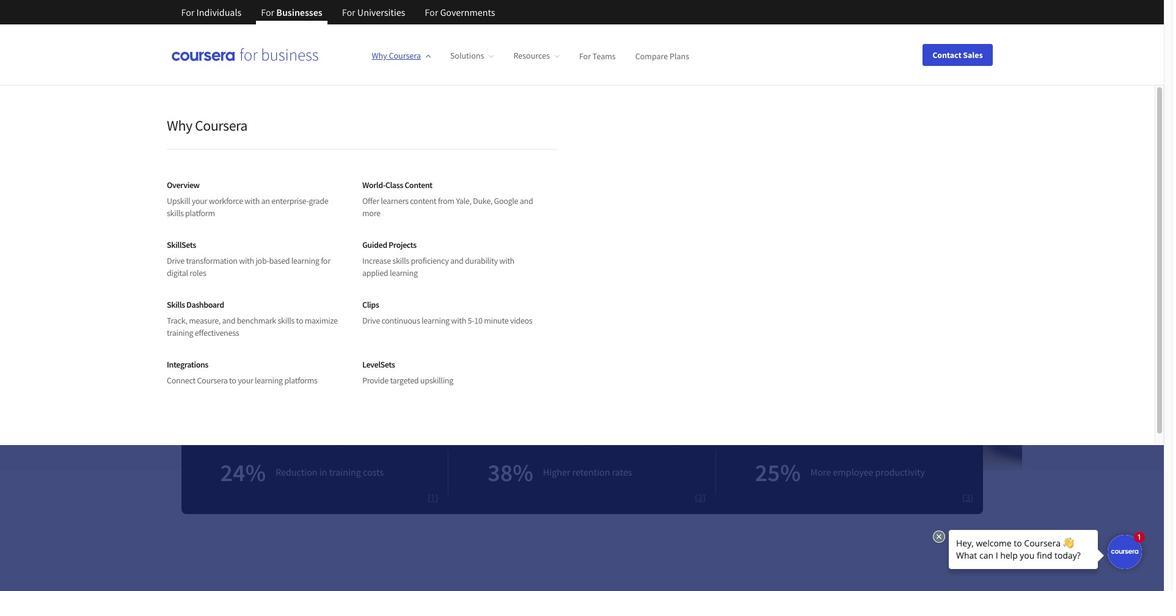 Task type: locate. For each thing, give the bounding box(es) containing it.
higher
[[543, 466, 570, 478]]

1 vertical spatial teams
[[405, 379, 431, 391]]

teams
[[593, 50, 616, 61], [405, 379, 431, 391]]

1 horizontal spatial drive
[[362, 315, 380, 326]]

1
[[431, 492, 435, 503]]

individuals
[[197, 6, 242, 18]]

1 vertical spatial content
[[312, 218, 343, 230]]

for left "governments"
[[425, 6, 438, 18]]

for
[[181, 6, 195, 18], [261, 6, 274, 18], [342, 6, 355, 18], [425, 6, 438, 18], [579, 50, 591, 61]]

solutions
[[450, 50, 484, 61]]

0 horizontal spatial training
[[167, 328, 193, 339]]

[ 2 ]
[[695, 492, 706, 503]]

0 horizontal spatial for
[[321, 255, 330, 266]]

1 horizontal spatial ]
[[703, 492, 706, 503]]

your
[[371, 120, 444, 169], [192, 196, 207, 207], [238, 375, 253, 386]]

overview
[[167, 180, 200, 191]]

why up overview on the top left of page
[[167, 116, 192, 135]]

measure,
[[189, 315, 221, 326]]

and left durability at the left of page
[[450, 255, 464, 266]]

upskill
[[167, 196, 190, 207]]

costs down develop, retain, and advance critical talent
[[257, 260, 276, 272]]

1 horizontal spatial content
[[410, 196, 436, 207]]

for for individuals
[[181, 6, 195, 18]]

drive down clips
[[362, 315, 380, 326]]

content
[[410, 196, 436, 207], [312, 218, 343, 230]]

talent
[[272, 120, 365, 169], [341, 239, 364, 251]]

0 horizontal spatial costs
[[257, 260, 276, 272]]

1 ] from the left
[[435, 492, 438, 503]]

drive
[[167, 255, 185, 266], [362, 315, 380, 326]]

skills inside overview upskill your workforce with an enterprise-grade skills platform
[[167, 208, 184, 219]]

compare plans link
[[635, 50, 689, 61]]

integrations connect coursera to your learning platforms
[[167, 359, 318, 386]]

1 vertical spatial your
[[192, 196, 207, 207]]

for teams link
[[579, 50, 616, 61]]

effectiveness
[[195, 328, 239, 339]]

contact
[[933, 49, 962, 60]]

[ 3 ]
[[963, 492, 973, 503]]

productivity
[[875, 466, 925, 478]]

competitive
[[181, 159, 369, 208]]

guided projects increase skills proficiency and durability with applied learning
[[362, 240, 514, 279]]

3 [ from the left
[[963, 492, 965, 503]]

content left you
[[312, 218, 343, 230]]

learning down advance
[[291, 255, 319, 266]]

0 vertical spatial critical
[[244, 218, 270, 230]]

content down 'content'
[[410, 196, 436, 207]]

for universities
[[342, 6, 405, 18]]

and up effectiveness
[[222, 315, 235, 326]]

2 [ from the left
[[695, 492, 698, 503]]

with down retain,
[[239, 255, 254, 266]]

2 horizontal spatial training
[[329, 466, 361, 478]]

to left than in the bottom left of the page
[[229, 375, 236, 386]]

an
[[261, 196, 270, 207]]

training right in on the bottom of the page
[[329, 466, 361, 478]]

learning inside 'integrations connect coursera to your learning platforms'
[[255, 375, 283, 386]]

learners
[[381, 196, 409, 207]]

learning inside skillsets drive transformation with job-based learning for digital roles
[[291, 255, 319, 266]]

for left businesses
[[261, 6, 274, 18]]

1 vertical spatial to
[[229, 375, 236, 386]]

reduction in training costs
[[276, 466, 384, 478]]

[ for 25%
[[963, 492, 965, 503]]

1 vertical spatial training
[[167, 328, 193, 339]]

with left the 5- on the bottom left of the page
[[451, 315, 466, 326]]

why coursera
[[372, 50, 421, 61], [167, 116, 247, 135]]

3 ] from the left
[[970, 492, 973, 503]]

skills down projects
[[393, 255, 409, 266]]

1 vertical spatial for
[[391, 379, 403, 391]]

track,
[[167, 315, 187, 326]]

world-class content offer learners content from yale, duke, google and more
[[362, 180, 533, 219]]

to left "maximize"
[[296, 315, 303, 326]]

durability
[[465, 255, 498, 266]]

with right durability at the left of page
[[499, 255, 514, 266]]

0 horizontal spatial your
[[192, 196, 207, 207]]

make
[[181, 120, 265, 169]]

with inside guided projects increase skills proficiency and durability with applied learning
[[499, 255, 514, 266]]

2
[[698, 492, 703, 503]]

skills right benchmark
[[278, 315, 295, 326]]

platforms
[[284, 375, 318, 386]]

your inside make talent your competitive advantage
[[371, 120, 444, 169]]

your up 'content'
[[371, 120, 444, 169]]

increase
[[362, 255, 391, 266]]

your up platform
[[192, 196, 207, 207]]

for
[[321, 255, 330, 266], [391, 379, 403, 391]]

and right the google at top
[[520, 196, 533, 207]]

you
[[345, 218, 359, 230]]

2 horizontal spatial your
[[371, 120, 444, 169]]

for left individuals
[[181, 6, 195, 18]]

2 horizontal spatial ]
[[970, 492, 973, 503]]

0 vertical spatial content
[[410, 196, 436, 207]]

0 horizontal spatial ]
[[435, 492, 438, 503]]

costs right in on the bottom of the page
[[363, 466, 384, 478]]

[ for 24%
[[428, 492, 431, 503]]

1 vertical spatial drive
[[362, 315, 380, 326]]

to
[[296, 315, 303, 326], [229, 375, 236, 386]]

skillsets drive transformation with job-based learning for digital roles
[[167, 240, 330, 279]]

1 horizontal spatial costs
[[363, 466, 384, 478]]

your inside 'integrations connect coursera to your learning platforms'
[[238, 375, 253, 386]]

skills inside guided projects increase skills proficiency and durability with applied learning
[[393, 255, 409, 266]]

0 vertical spatial why
[[372, 50, 387, 61]]

0 vertical spatial to
[[296, 315, 303, 326]]

0 vertical spatial training
[[224, 260, 255, 272]]

enterprise-
[[271, 196, 309, 207]]

your inside overview upskill your workforce with an enterprise-grade skills platform
[[192, 196, 207, 207]]

1 horizontal spatial critical
[[313, 239, 339, 251]]

for left universities
[[342, 6, 355, 18]]

sales
[[963, 49, 983, 60]]

get
[[337, 379, 351, 391]]

skills dashboard track, measure, and benchmark skills to maximize training effectiveness
[[167, 299, 338, 339]]

0 vertical spatial talent
[[272, 120, 365, 169]]

1 horizontal spatial why coursera
[[372, 50, 421, 61]]

1 vertical spatial why coursera
[[167, 116, 247, 135]]

fewer
[[224, 379, 247, 391]]

2 vertical spatial your
[[238, 375, 253, 386]]

talent down you
[[341, 239, 364, 251]]

1 horizontal spatial training
[[224, 260, 255, 272]]

0 horizontal spatial why
[[167, 116, 192, 135]]

retain,
[[235, 239, 260, 251]]

and
[[520, 196, 533, 207], [261, 239, 277, 251], [450, 255, 464, 266], [222, 315, 235, 326]]

with up advance
[[293, 218, 311, 230]]

targeted
[[390, 375, 419, 386]]

projects
[[389, 240, 417, 251]]

guided
[[362, 240, 387, 251]]

2 ] from the left
[[703, 492, 706, 503]]

[ 1 ]
[[428, 492, 438, 503]]

25%
[[755, 457, 801, 488]]

2 horizontal spatial [
[[963, 492, 965, 503]]

for right provide
[[391, 379, 403, 391]]

with inside clips drive continuous learning with 5-10 minute videos
[[451, 315, 466, 326]]

minute
[[484, 315, 509, 326]]

drive inside skillsets drive transformation with job-based learning for digital roles
[[167, 255, 185, 266]]

clips
[[362, 299, 379, 310]]

1 horizontal spatial for
[[391, 379, 403, 391]]

0 horizontal spatial to
[[229, 375, 236, 386]]

world-
[[362, 180, 385, 191]]

to inside skills dashboard track, measure, and benchmark skills to maximize training effectiveness
[[296, 315, 303, 326]]

with left an
[[245, 196, 260, 207]]

make talent your competitive advantage
[[181, 120, 541, 208]]

coursera inside 'integrations connect coursera to your learning platforms'
[[197, 375, 228, 386]]

for right without
[[321, 255, 330, 266]]

why coursera link
[[372, 50, 431, 61]]

critical
[[244, 218, 270, 230], [313, 239, 339, 251]]

1 vertical spatial costs
[[363, 466, 384, 478]]

lower
[[198, 260, 223, 272]]

0 horizontal spatial [
[[428, 492, 431, 503]]

] for 25%
[[970, 492, 973, 503]]

0 horizontal spatial teams
[[405, 379, 431, 391]]

critical up sacrificing
[[313, 239, 339, 251]]

training down retain,
[[224, 260, 255, 272]]

benchmark
[[237, 315, 276, 326]]

and inside guided projects increase skills proficiency and durability with applied learning
[[450, 255, 464, 266]]

skills down upskill
[[167, 208, 184, 219]]

from
[[438, 196, 454, 207]]

why down universities
[[372, 50, 387, 61]]

employees?
[[286, 379, 335, 391]]

videos
[[510, 315, 532, 326]]

1 horizontal spatial [
[[695, 492, 698, 503]]

1 horizontal spatial to
[[296, 315, 303, 326]]

talent up grade
[[272, 120, 365, 169]]

1 horizontal spatial teams
[[593, 50, 616, 61]]

for for businesses
[[261, 6, 274, 18]]

[ for 38%
[[695, 492, 698, 503]]

0 vertical spatial for
[[321, 255, 330, 266]]

upskilling fewer than 125 employees?
[[181, 379, 337, 391]]

your for competitive
[[371, 120, 444, 169]]

0 vertical spatial drive
[[167, 255, 185, 266]]

0 vertical spatial your
[[371, 120, 444, 169]]

learning
[[291, 255, 319, 266], [390, 268, 418, 279], [422, 315, 450, 326], [255, 375, 283, 386]]

drive for drive continuous learning with 5-10 minute videos
[[362, 315, 380, 326]]

learning left platforms
[[255, 375, 283, 386]]

] for 38%
[[703, 492, 706, 503]]

1 [ from the left
[[428, 492, 431, 503]]

learning down projects
[[390, 268, 418, 279]]

advantage
[[376, 159, 541, 208]]

contact sales button
[[923, 44, 993, 66]]

skills up develop, retain, and advance critical talent
[[272, 218, 291, 230]]

proficiency
[[411, 255, 449, 266]]

learning inside clips drive continuous learning with 5-10 minute videos
[[422, 315, 450, 326]]

0 horizontal spatial drive
[[167, 255, 185, 266]]

plans
[[670, 50, 689, 61]]

higher retention rates
[[543, 466, 632, 478]]

drive inside clips drive continuous learning with 5-10 minute videos
[[362, 315, 380, 326]]

[
[[428, 492, 431, 503], [695, 492, 698, 503], [963, 492, 965, 503]]

offer
[[362, 196, 379, 207]]

lower training costs without sacrificing quality
[[198, 260, 380, 272]]

training
[[224, 260, 255, 272], [167, 328, 193, 339], [329, 466, 361, 478]]

0 vertical spatial why coursera
[[372, 50, 421, 61]]

your left 125 in the left of the page
[[238, 375, 253, 386]]

3
[[965, 492, 970, 503]]

10
[[474, 315, 483, 326]]

drive up digital on the top of the page
[[167, 255, 185, 266]]

learning right continuous
[[422, 315, 450, 326]]

for businesses
[[261, 6, 322, 18]]

0 horizontal spatial critical
[[244, 218, 270, 230]]

1 horizontal spatial your
[[238, 375, 253, 386]]

critical up retain,
[[244, 218, 270, 230]]

more
[[811, 466, 831, 478]]

advance
[[278, 239, 311, 251]]

training down track,
[[167, 328, 193, 339]]

talent inside make talent your competitive advantage
[[272, 120, 365, 169]]

in
[[319, 466, 327, 478]]

and inside skills dashboard track, measure, and benchmark skills to maximize training effectiveness
[[222, 315, 235, 326]]

training inside skills dashboard track, measure, and benchmark skills to maximize training effectiveness
[[167, 328, 193, 339]]



Task type: vqa. For each thing, say whether or not it's contained in the screenshot.
Solutions
yes



Task type: describe. For each thing, give the bounding box(es) containing it.
for inside skillsets drive transformation with job-based learning for digital roles
[[321, 255, 330, 266]]

roles
[[190, 268, 206, 279]]

0 vertical spatial costs
[[257, 260, 276, 272]]

duke,
[[473, 196, 493, 207]]

content
[[405, 180, 432, 191]]

develop,
[[198, 239, 233, 251]]

more employee productivity
[[811, 466, 925, 478]]

provide
[[362, 375, 389, 386]]

1 vertical spatial why
[[167, 116, 192, 135]]

for governments
[[425, 6, 495, 18]]

can
[[361, 218, 375, 230]]

employee
[[833, 466, 873, 478]]

yale,
[[456, 196, 471, 207]]

than
[[249, 379, 268, 391]]

for for governments
[[425, 6, 438, 18]]

levelsets
[[362, 359, 395, 370]]

your for workforce
[[192, 196, 207, 207]]

digital
[[167, 268, 188, 279]]

get coursera for teams
[[337, 379, 431, 391]]

1 horizontal spatial why
[[372, 50, 387, 61]]

coursera for business image
[[171, 48, 318, 61]]

] for 24%
[[435, 492, 438, 503]]

universities
[[357, 6, 405, 18]]

get coursera for teams link
[[337, 377, 446, 392]]

transformation
[[186, 255, 237, 266]]

content inside world-class content offer learners content from yale, duke, google and more
[[410, 196, 436, 207]]

5-
[[468, 315, 474, 326]]

drive for drive transformation with job-based learning for digital roles
[[167, 255, 185, 266]]

class
[[385, 180, 403, 191]]

38%
[[488, 457, 533, 488]]

more
[[362, 208, 381, 219]]

connect
[[167, 375, 195, 386]]

0 horizontal spatial content
[[312, 218, 343, 230]]

to inside 'integrations connect coursera to your learning platforms'
[[229, 375, 236, 386]]

upskilling
[[181, 379, 222, 391]]

develop, retain, and advance critical talent
[[198, 239, 364, 251]]

and up job-
[[261, 239, 277, 251]]

clips drive continuous learning with 5-10 minute videos
[[362, 299, 532, 326]]

overview upskill your workforce with an enterprise-grade skills platform
[[167, 180, 328, 219]]

quality
[[352, 260, 380, 272]]

rates
[[612, 466, 632, 478]]

without
[[278, 260, 309, 272]]

grade
[[309, 196, 328, 207]]

workforce
[[209, 196, 243, 207]]

contact sales
[[933, 49, 983, 60]]

skills inside skills dashboard track, measure, and benchmark skills to maximize training effectiveness
[[278, 315, 295, 326]]

1 vertical spatial critical
[[313, 239, 339, 251]]

with inside overview upskill your workforce with an enterprise-grade skills platform
[[245, 196, 260, 207]]

resources
[[514, 50, 550, 61]]

resources link
[[514, 50, 560, 61]]

sacrificing
[[311, 260, 351, 272]]

125
[[270, 379, 284, 391]]

upskilling
[[420, 375, 453, 386]]

2 vertical spatial training
[[329, 466, 361, 478]]

trust
[[377, 218, 395, 230]]

continuous
[[382, 315, 420, 326]]

for for universities
[[342, 6, 355, 18]]

solutions link
[[450, 50, 494, 61]]

and inside world-class content offer learners content from yale, duke, google and more
[[520, 196, 533, 207]]

banner navigation
[[171, 0, 505, 34]]

applied
[[362, 268, 388, 279]]

strengthen
[[198, 218, 242, 230]]

for individuals
[[181, 6, 242, 18]]

1 vertical spatial talent
[[341, 239, 364, 251]]

based
[[269, 255, 290, 266]]

retention
[[572, 466, 610, 478]]

reduction
[[276, 466, 317, 478]]

compare plans
[[635, 50, 689, 61]]

skills
[[167, 299, 185, 310]]

maximize
[[305, 315, 338, 326]]

governments
[[440, 6, 495, 18]]

for right resources link in the left of the page
[[579, 50, 591, 61]]

businesses
[[276, 6, 322, 18]]

with inside skillsets drive transformation with job-based learning for digital roles
[[239, 255, 254, 266]]

24%
[[220, 457, 266, 488]]

0 vertical spatial teams
[[593, 50, 616, 61]]

job-
[[256, 255, 269, 266]]

strengthen critical skills with content you can trust
[[198, 218, 395, 230]]

google
[[494, 196, 518, 207]]

0 horizontal spatial why coursera
[[167, 116, 247, 135]]

compare
[[635, 50, 668, 61]]

dashboard
[[186, 299, 224, 310]]

learning inside guided projects increase skills proficiency and durability with applied learning
[[390, 268, 418, 279]]



